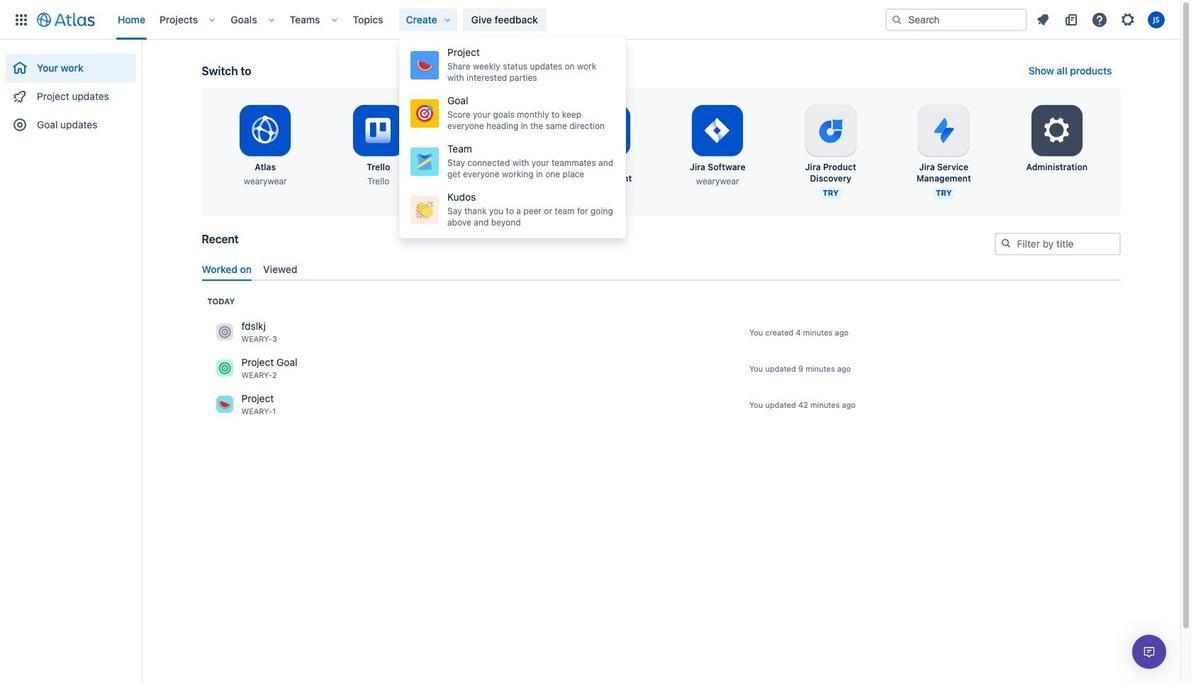 Task type: locate. For each thing, give the bounding box(es) containing it.
Filter by title field
[[996, 234, 1120, 254]]

1 townsquare image from the top
[[216, 360, 233, 377]]

tab list
[[196, 257, 1127, 281]]

search image
[[1000, 238, 1012, 249]]

account image
[[1148, 11, 1165, 28]]

search image
[[892, 14, 903, 25]]

townsquare image
[[216, 360, 233, 377], [216, 396, 233, 413]]

:clap: image
[[416, 201, 433, 218]]

:dart: image
[[416, 105, 433, 122]]

1 vertical spatial townsquare image
[[216, 396, 233, 413]]

open intercom messenger image
[[1141, 643, 1158, 660]]

:watermelon: image
[[416, 57, 433, 74]]

group
[[399, 37, 626, 238], [6, 40, 136, 143]]

help image
[[1092, 11, 1109, 28]]

banner
[[0, 0, 1181, 40]]

:running_shirt_with_sash: image
[[416, 153, 433, 170]]

:running_shirt_with_sash: image
[[416, 153, 433, 170]]

top element
[[9, 0, 886, 39]]

:clap: image
[[416, 201, 433, 218]]

heading
[[207, 296, 235, 307]]

1 horizontal spatial settings image
[[1120, 11, 1137, 28]]

0 vertical spatial townsquare image
[[216, 360, 233, 377]]

1 vertical spatial settings image
[[1040, 113, 1074, 148]]

settings image
[[1120, 11, 1137, 28], [1040, 113, 1074, 148]]

1 horizontal spatial group
[[399, 37, 626, 238]]

2 townsquare image from the top
[[216, 396, 233, 413]]

Search field
[[886, 8, 1028, 31]]



Task type: vqa. For each thing, say whether or not it's contained in the screenshot.
Switch to... icon
yes



Task type: describe. For each thing, give the bounding box(es) containing it.
:dart: image
[[416, 105, 433, 122]]

switch to... image
[[13, 11, 30, 28]]

notifications image
[[1035, 11, 1052, 28]]

:watermelon: image
[[416, 57, 433, 74]]

0 horizontal spatial group
[[6, 40, 136, 143]]

0 vertical spatial settings image
[[1120, 11, 1137, 28]]

townsquare image
[[216, 324, 233, 341]]

0 horizontal spatial settings image
[[1040, 113, 1074, 148]]



